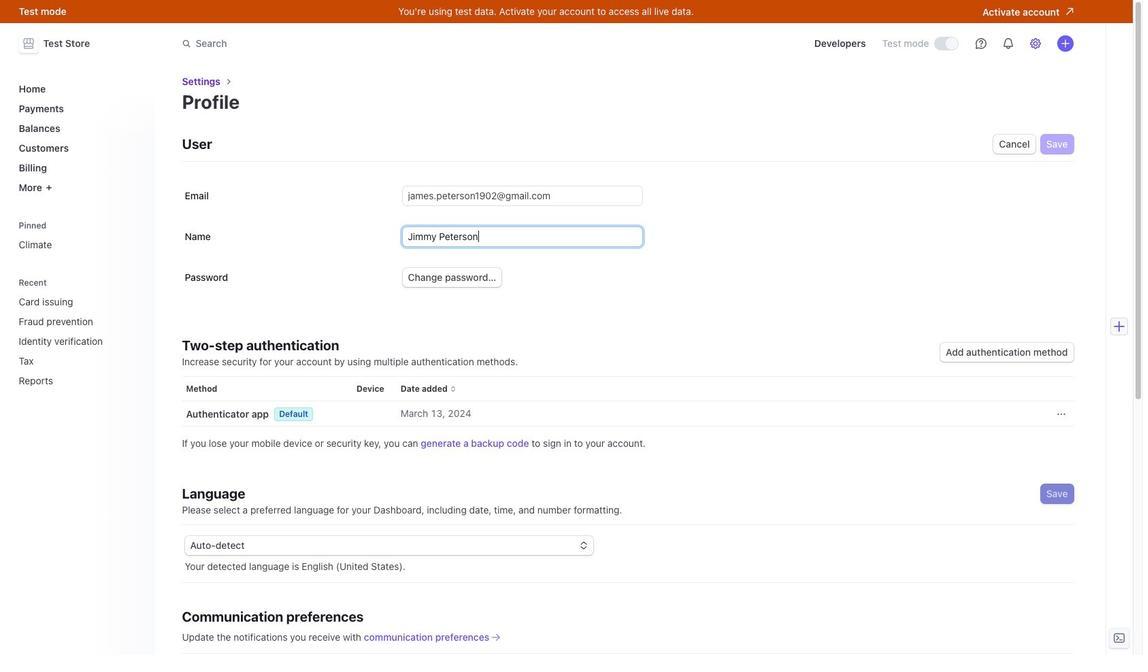 Task type: locate. For each thing, give the bounding box(es) containing it.
None text field
[[403, 227, 642, 246]]

notifications image
[[1003, 38, 1014, 49]]

recent element
[[13, 278, 147, 392], [13, 291, 147, 392]]

None search field
[[174, 31, 558, 56]]

settings image
[[1030, 38, 1041, 49]]

help image
[[976, 38, 987, 49]]

Search text field
[[174, 31, 558, 56]]

None email field
[[403, 186, 642, 206]]

2 recent element from the top
[[13, 291, 147, 392]]



Task type: describe. For each thing, give the bounding box(es) containing it.
1 recent element from the top
[[13, 278, 147, 392]]

pinned element
[[13, 221, 147, 256]]

core navigation links element
[[13, 78, 147, 199]]

Test mode checkbox
[[935, 37, 958, 50]]

row actions image
[[1057, 410, 1065, 418]]



Task type: vqa. For each thing, say whether or not it's contained in the screenshot.
tab list containing Overview
no



